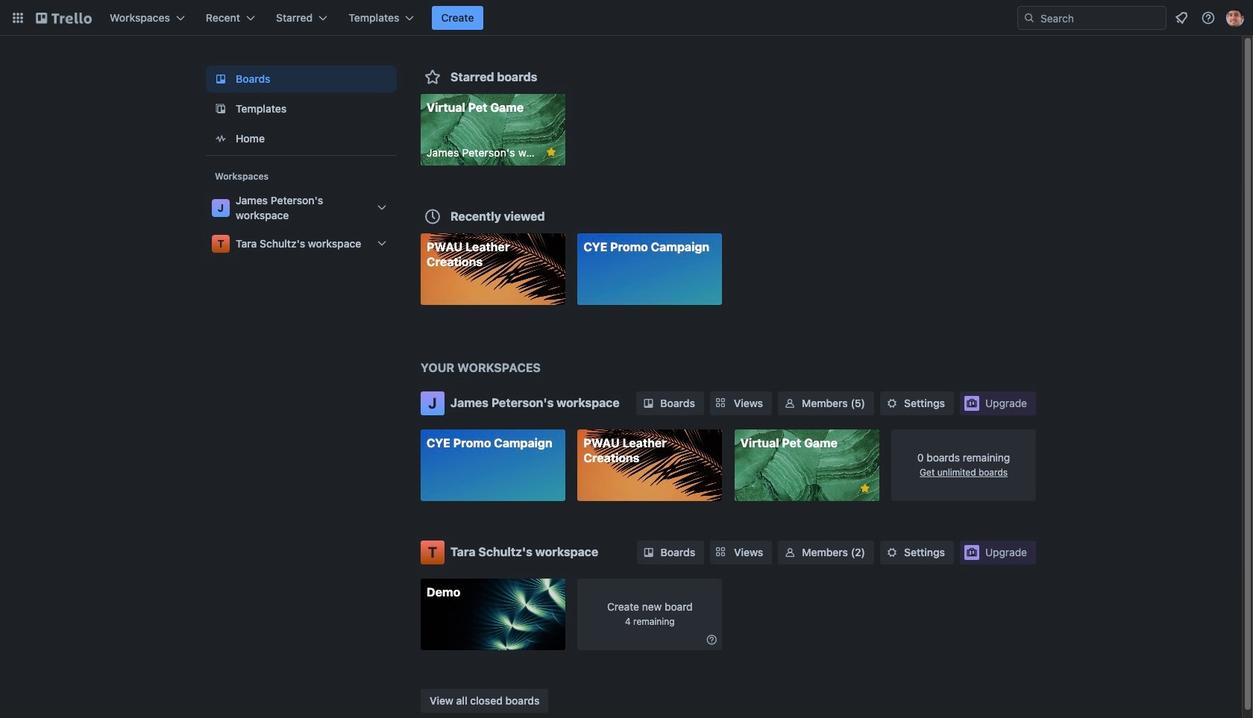 Task type: describe. For each thing, give the bounding box(es) containing it.
0 notifications image
[[1173, 9, 1191, 27]]

back to home image
[[36, 6, 92, 30]]

1 sm image from the left
[[641, 545, 656, 560]]

james peterson (jamespeterson93) image
[[1226, 9, 1244, 27]]

Search field
[[1017, 6, 1167, 30]]

search image
[[1023, 12, 1035, 24]]

click to unstar this board. it will be removed from your starred list. image
[[544, 145, 558, 159]]

open information menu image
[[1201, 10, 1216, 25]]

click to unstar this board. it will be removed from your starred list. image
[[858, 482, 872, 495]]

primary element
[[0, 0, 1253, 36]]

board image
[[212, 70, 230, 88]]



Task type: vqa. For each thing, say whether or not it's contained in the screenshot.
Click to unstar this board. It will be removed from your starred list. image on the bottom of page
yes



Task type: locate. For each thing, give the bounding box(es) containing it.
sm image
[[641, 545, 656, 560], [783, 545, 798, 560]]

template board image
[[212, 100, 230, 118]]

sm image
[[641, 396, 656, 411], [782, 396, 797, 411], [885, 396, 900, 411], [885, 545, 900, 560], [704, 632, 719, 647]]

0 horizontal spatial sm image
[[641, 545, 656, 560]]

2 sm image from the left
[[783, 545, 798, 560]]

home image
[[212, 130, 230, 148]]

1 horizontal spatial sm image
[[783, 545, 798, 560]]



